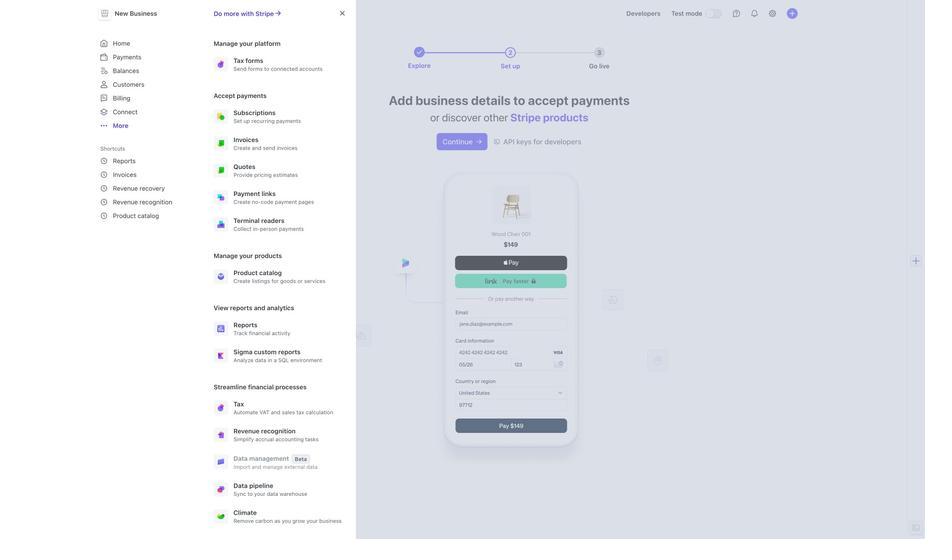 Task type: locate. For each thing, give the bounding box(es) containing it.
shortcuts element
[[97, 146, 198, 223], [97, 154, 198, 223]]

2 shortcuts element from the top
[[97, 154, 198, 223]]

close menu image
[[340, 10, 345, 16]]

None search field
[[216, 5, 470, 22]]

core navigation links element
[[97, 36, 198, 133]]



Task type: vqa. For each thing, say whether or not it's contained in the screenshot.
Contact Sales To Apply For Live Mode Access
no



Task type: describe. For each thing, give the bounding box(es) containing it.
svg image
[[477, 139, 482, 145]]

1 shortcuts element from the top
[[97, 146, 198, 223]]



